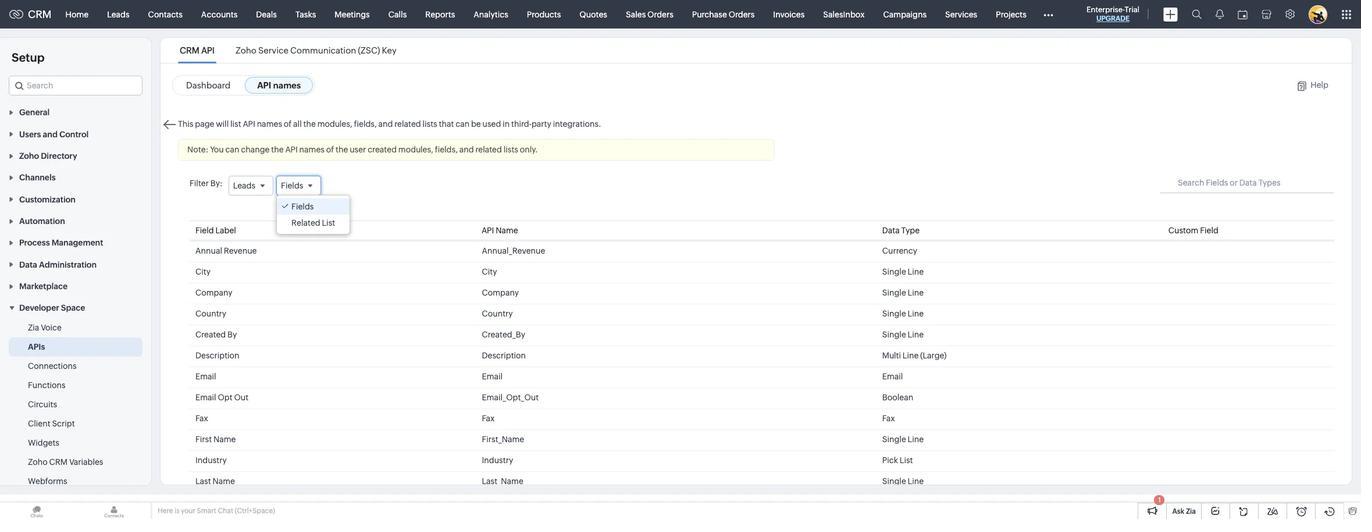 Task type: vqa. For each thing, say whether or not it's contained in the screenshot.


Task type: describe. For each thing, give the bounding box(es) containing it.
annual revenue
[[196, 246, 257, 256]]

first name
[[196, 435, 236, 444]]

crm for crm
[[28, 8, 52, 20]]

salesinbox link
[[814, 0, 874, 28]]

search element
[[1185, 0, 1209, 29]]

api name
[[482, 226, 518, 235]]

1 fax from the left
[[196, 414, 208, 423]]

change
[[241, 145, 270, 154]]

2 field from the left
[[1201, 226, 1219, 235]]

1 city from the left
[[196, 267, 211, 277]]

developer space
[[19, 303, 85, 313]]

filter by:
[[190, 179, 223, 188]]

service
[[258, 45, 289, 55]]

1 field from the left
[[196, 226, 214, 235]]

signals element
[[1209, 0, 1231, 29]]

api down service
[[257, 80, 271, 90]]

marketplace button
[[0, 275, 151, 297]]

1 vertical spatial lists
[[504, 145, 518, 154]]

custom
[[1169, 226, 1199, 235]]

single line for last_name
[[883, 477, 924, 486]]

list for related list
[[322, 218, 335, 228]]

last
[[196, 477, 211, 486]]

Search Fields or Data Types text field
[[1160, 172, 1335, 193]]

chat
[[218, 507, 233, 515]]

2 company from the left
[[482, 288, 519, 297]]

chats image
[[0, 503, 73, 519]]

2 fax from the left
[[482, 414, 495, 423]]

tree containing fields
[[277, 196, 350, 234]]

all
[[293, 119, 302, 129]]

services
[[946, 10, 978, 19]]

single line for first_name
[[883, 435, 924, 444]]

be
[[471, 119, 481, 129]]

line for last_name
[[908, 477, 924, 486]]

leads link
[[98, 0, 139, 28]]

signals image
[[1216, 9, 1224, 19]]

zoho for zoho service communication (zsc) key
[[236, 45, 257, 55]]

type
[[902, 226, 920, 235]]

developer
[[19, 303, 59, 313]]

line for city
[[908, 267, 924, 277]]

data type
[[883, 226, 920, 235]]

1 vertical spatial modules,
[[399, 145, 433, 154]]

calendar image
[[1238, 10, 1248, 19]]

list for pick list
[[900, 456, 913, 465]]

2 vertical spatial names
[[299, 145, 325, 154]]

note: you can change the api names of the user created modules, fields, and related lists only.
[[187, 145, 538, 154]]

api right list
[[243, 119, 255, 129]]

orders for purchase orders
[[729, 10, 755, 19]]

client
[[28, 419, 50, 429]]

1 country from the left
[[196, 309, 226, 318]]

will
[[216, 119, 229, 129]]

out
[[234, 393, 249, 402]]

1
[[1159, 496, 1161, 503]]

create menu image
[[1164, 7, 1178, 21]]

0 horizontal spatial the
[[271, 145, 284, 154]]

single for company
[[883, 288, 907, 297]]

upgrade
[[1097, 15, 1130, 23]]

directory
[[41, 151, 77, 161]]

connections
[[28, 362, 77, 371]]

products
[[527, 10, 561, 19]]

customization
[[19, 195, 76, 204]]

data for data type
[[883, 226, 900, 235]]

automation button
[[0, 210, 151, 232]]

functions
[[28, 381, 66, 390]]

apis link
[[28, 341, 45, 353]]

voice
[[41, 323, 62, 333]]

multi
[[883, 351, 901, 360]]

sales
[[626, 10, 646, 19]]

(ctrl+space)
[[235, 507, 275, 515]]

name for last name
[[213, 477, 235, 486]]

single line for company
[[883, 288, 924, 297]]

contacts link
[[139, 0, 192, 28]]

connections link
[[28, 360, 77, 372]]

1 vertical spatial names
[[257, 119, 282, 129]]

calls
[[389, 10, 407, 19]]

sales orders link
[[617, 0, 683, 28]]

zoho crm variables link
[[28, 457, 103, 468]]

email down multi
[[883, 372, 903, 381]]

created
[[368, 145, 397, 154]]

dashboard
[[186, 80, 231, 90]]

campaigns
[[884, 10, 927, 19]]

1 horizontal spatial of
[[326, 145, 334, 154]]

Fields field
[[276, 176, 321, 196]]

1 vertical spatial fields,
[[435, 145, 458, 154]]

widgets
[[28, 438, 59, 448]]

campaigns link
[[874, 0, 936, 28]]

quotes link
[[570, 0, 617, 28]]

label
[[216, 226, 236, 235]]

meetings link
[[325, 0, 379, 28]]

crm link
[[9, 8, 52, 20]]

process
[[19, 238, 50, 248]]

0 horizontal spatial can
[[225, 145, 239, 154]]

related
[[292, 218, 320, 228]]

Other Modules field
[[1036, 5, 1061, 24]]

api up annual_revenue
[[482, 226, 494, 235]]

and inside dropdown button
[[43, 130, 58, 139]]

marketplace
[[19, 282, 68, 291]]

crm for crm api
[[180, 45, 200, 55]]

you
[[210, 145, 224, 154]]

line for company
[[908, 288, 924, 297]]

key
[[382, 45, 397, 55]]

create menu element
[[1157, 0, 1185, 28]]

channels button
[[0, 166, 151, 188]]

general button
[[0, 101, 151, 123]]

ask
[[1173, 507, 1185, 516]]

2 industry from the left
[[482, 456, 513, 465]]

space
[[61, 303, 85, 313]]

by
[[228, 330, 237, 339]]

profile image
[[1309, 5, 1328, 24]]

webforms link
[[28, 476, 67, 487]]

pick list
[[883, 456, 913, 465]]

developer space button
[[0, 297, 151, 319]]

multi line (large)
[[883, 351, 947, 360]]

sales orders
[[626, 10, 674, 19]]

(large)
[[921, 351, 947, 360]]

data administration
[[19, 260, 97, 269]]

by:
[[211, 179, 223, 188]]

revenue
[[224, 246, 257, 256]]

leads for the leads field
[[233, 181, 256, 190]]

1 horizontal spatial zia
[[1187, 507, 1196, 516]]

dashboard link
[[174, 77, 243, 94]]

1 industry from the left
[[196, 456, 227, 465]]

contacts image
[[77, 503, 151, 519]]

channels
[[19, 173, 56, 182]]

email up email_opt_out
[[482, 372, 503, 381]]

currency
[[883, 246, 918, 256]]

created
[[196, 330, 226, 339]]

services link
[[936, 0, 987, 28]]

1 vertical spatial related
[[476, 145, 502, 154]]



Task type: locate. For each thing, give the bounding box(es) containing it.
0 horizontal spatial data
[[19, 260, 37, 269]]

used
[[483, 119, 501, 129]]

email up email opt out at the left bottom of the page
[[196, 372, 216, 381]]

filter
[[190, 179, 209, 188]]

this
[[178, 119, 193, 129]]

zoho for zoho crm variables
[[28, 458, 48, 467]]

orders for sales orders
[[648, 10, 674, 19]]

widgets link
[[28, 437, 59, 449]]

3 fax from the left
[[883, 414, 895, 423]]

email left opt
[[196, 393, 216, 402]]

0 vertical spatial name
[[496, 226, 518, 235]]

integrations.
[[553, 119, 602, 129]]

0 horizontal spatial field
[[196, 226, 214, 235]]

field up annual
[[196, 226, 214, 235]]

None field
[[9, 76, 143, 95]]

and down be on the left top
[[460, 145, 474, 154]]

1 horizontal spatial list
[[900, 456, 913, 465]]

single line for country
[[883, 309, 924, 318]]

and right users
[[43, 130, 58, 139]]

functions link
[[28, 380, 66, 391]]

country up created_by
[[482, 309, 513, 318]]

1 description from the left
[[196, 351, 239, 360]]

zoho service communication (zsc) key
[[236, 45, 397, 55]]

can left be on the left top
[[456, 119, 470, 129]]

1 horizontal spatial fax
[[482, 414, 495, 423]]

2 city from the left
[[482, 267, 497, 277]]

1 horizontal spatial the
[[303, 119, 316, 129]]

4 single from the top
[[883, 330, 907, 339]]

developer space region
[[0, 319, 151, 511]]

2 single from the top
[[883, 288, 907, 297]]

0 horizontal spatial description
[[196, 351, 239, 360]]

1 horizontal spatial data
[[883, 226, 900, 235]]

single
[[883, 267, 907, 277], [883, 288, 907, 297], [883, 309, 907, 318], [883, 330, 907, 339], [883, 435, 907, 444], [883, 477, 907, 486]]

city down annual
[[196, 267, 211, 277]]

note:
[[187, 145, 209, 154]]

0 horizontal spatial country
[[196, 309, 226, 318]]

fields
[[281, 181, 303, 190], [292, 202, 314, 211]]

0 horizontal spatial list
[[322, 218, 335, 228]]

quotes
[[580, 10, 608, 19]]

zia inside developer space region
[[28, 323, 39, 333]]

the right the change
[[271, 145, 284, 154]]

1 horizontal spatial company
[[482, 288, 519, 297]]

2 vertical spatial crm
[[49, 458, 68, 467]]

crm up webforms link
[[49, 458, 68, 467]]

process management
[[19, 238, 103, 248]]

1 single from the top
[[883, 267, 907, 277]]

city
[[196, 267, 211, 277], [482, 267, 497, 277]]

leads right home link
[[107, 10, 130, 19]]

crm api link
[[178, 45, 216, 55]]

client script link
[[28, 418, 75, 430]]

2 single line from the top
[[883, 288, 924, 297]]

0 vertical spatial crm
[[28, 8, 52, 20]]

leads inside field
[[233, 181, 256, 190]]

1 horizontal spatial can
[[456, 119, 470, 129]]

api
[[201, 45, 215, 55], [257, 80, 271, 90], [243, 119, 255, 129], [285, 145, 298, 154], [482, 226, 494, 235]]

2 vertical spatial zoho
[[28, 458, 48, 467]]

1 horizontal spatial leads
[[233, 181, 256, 190]]

line for created_by
[[908, 330, 924, 339]]

fax down 'boolean'
[[883, 414, 895, 423]]

the right all
[[303, 119, 316, 129]]

0 vertical spatial names
[[273, 80, 301, 90]]

0 vertical spatial can
[[456, 119, 470, 129]]

0 vertical spatial lists
[[423, 119, 437, 129]]

names down service
[[273, 80, 301, 90]]

1 vertical spatial zia
[[1187, 507, 1196, 516]]

single for last_name
[[883, 477, 907, 486]]

lists
[[423, 119, 437, 129], [504, 145, 518, 154]]

list right related
[[322, 218, 335, 228]]

0 horizontal spatial zia
[[28, 323, 39, 333]]

name
[[496, 226, 518, 235], [214, 435, 236, 444], [213, 477, 235, 486]]

data down the process at the top of page
[[19, 260, 37, 269]]

1 vertical spatial name
[[214, 435, 236, 444]]

0 vertical spatial list
[[322, 218, 335, 228]]

general
[[19, 108, 50, 117]]

1 horizontal spatial orders
[[729, 10, 755, 19]]

single for created_by
[[883, 330, 907, 339]]

name for first name
[[214, 435, 236, 444]]

0 horizontal spatial modules,
[[318, 119, 352, 129]]

list right pick
[[900, 456, 913, 465]]

0 vertical spatial and
[[379, 119, 393, 129]]

data for data administration
[[19, 260, 37, 269]]

1 horizontal spatial country
[[482, 309, 513, 318]]

user
[[350, 145, 366, 154]]

names left all
[[257, 119, 282, 129]]

fax
[[196, 414, 208, 423], [482, 414, 495, 423], [883, 414, 895, 423]]

3 single line from the top
[[883, 309, 924, 318]]

2 orders from the left
[[729, 10, 755, 19]]

api names link
[[245, 77, 313, 94]]

1 horizontal spatial lists
[[504, 145, 518, 154]]

city down annual_revenue
[[482, 267, 497, 277]]

1 company from the left
[[196, 288, 233, 297]]

1 vertical spatial of
[[326, 145, 334, 154]]

help
[[1311, 80, 1329, 90]]

single for city
[[883, 267, 907, 277]]

zoho for zoho directory
[[19, 151, 39, 161]]

setup
[[12, 51, 45, 64]]

0 horizontal spatial leads
[[107, 10, 130, 19]]

annual
[[196, 246, 222, 256]]

single for first_name
[[883, 435, 907, 444]]

can
[[456, 119, 470, 129], [225, 145, 239, 154]]

1 vertical spatial list
[[900, 456, 913, 465]]

1 vertical spatial leads
[[233, 181, 256, 190]]

related list
[[292, 218, 335, 228]]

0 vertical spatial modules,
[[318, 119, 352, 129]]

annual_revenue
[[482, 246, 545, 256]]

zoho crm variables
[[28, 458, 103, 467]]

fields inside fields "field"
[[281, 181, 303, 190]]

leads right by:
[[233, 181, 256, 190]]

data inside data administration dropdown button
[[19, 260, 37, 269]]

the for names
[[336, 145, 348, 154]]

0 vertical spatial fields,
[[354, 119, 377, 129]]

profile element
[[1302, 0, 1335, 28]]

lists left that
[[423, 119, 437, 129]]

first
[[196, 435, 212, 444]]

the left user
[[336, 145, 348, 154]]

0 horizontal spatial company
[[196, 288, 233, 297]]

enterprise-trial upgrade
[[1087, 5, 1140, 23]]

calls link
[[379, 0, 416, 28]]

0 vertical spatial fields
[[281, 181, 303, 190]]

1 vertical spatial data
[[19, 260, 37, 269]]

list inside tree
[[322, 218, 335, 228]]

the for of
[[303, 119, 316, 129]]

names inside the api names link
[[273, 80, 301, 90]]

1 vertical spatial can
[[225, 145, 239, 154]]

orders right purchase
[[729, 10, 755, 19]]

data
[[883, 226, 900, 235], [19, 260, 37, 269]]

1 horizontal spatial field
[[1201, 226, 1219, 235]]

6 single from the top
[[883, 477, 907, 486]]

2 horizontal spatial the
[[336, 145, 348, 154]]

communication
[[290, 45, 356, 55]]

1 horizontal spatial related
[[476, 145, 502, 154]]

contacts
[[148, 10, 183, 19]]

projects link
[[987, 0, 1036, 28]]

salesinbox
[[824, 10, 865, 19]]

zia voice
[[28, 323, 62, 333]]

zoho left service
[[236, 45, 257, 55]]

third-
[[512, 119, 532, 129]]

0 horizontal spatial and
[[43, 130, 58, 139]]

of left user
[[326, 145, 334, 154]]

single for country
[[883, 309, 907, 318]]

fields, down that
[[435, 145, 458, 154]]

1 vertical spatial crm
[[180, 45, 200, 55]]

fields,
[[354, 119, 377, 129], [435, 145, 458, 154]]

1 vertical spatial and
[[43, 130, 58, 139]]

this page will list api names of all the modules, fields, and related lists that can be used in third-party integrations.
[[178, 119, 602, 129]]

single line for city
[[883, 267, 924, 277]]

2 vertical spatial name
[[213, 477, 235, 486]]

reports
[[426, 10, 455, 19]]

names down all
[[299, 145, 325, 154]]

data left type
[[883, 226, 900, 235]]

2 country from the left
[[482, 309, 513, 318]]

lists left only. in the left top of the page
[[504, 145, 518, 154]]

line for description
[[903, 351, 919, 360]]

purchase orders link
[[683, 0, 764, 28]]

orders
[[648, 10, 674, 19], [729, 10, 755, 19]]

country up created
[[196, 309, 226, 318]]

list
[[169, 38, 407, 63]]

created_by
[[482, 330, 526, 339]]

zia left voice
[[28, 323, 39, 333]]

home
[[66, 10, 89, 19]]

fax up 'first_name' at the bottom left of page
[[482, 414, 495, 423]]

last_name
[[482, 477, 524, 486]]

in
[[503, 119, 510, 129]]

single line for created_by
[[883, 330, 924, 339]]

0 vertical spatial related
[[395, 119, 421, 129]]

1 horizontal spatial modules,
[[399, 145, 433, 154]]

related up created
[[395, 119, 421, 129]]

orders inside 'link'
[[729, 10, 755, 19]]

zoho directory
[[19, 151, 77, 161]]

3 single from the top
[[883, 309, 907, 318]]

invoices link
[[764, 0, 814, 28]]

zoho inside list
[[236, 45, 257, 55]]

1 horizontal spatial description
[[482, 351, 526, 360]]

crm inside developer space region
[[49, 458, 68, 467]]

and up created
[[379, 119, 393, 129]]

zoho inside dropdown button
[[19, 151, 39, 161]]

your
[[181, 507, 195, 515]]

reports link
[[416, 0, 465, 28]]

company up created_by
[[482, 288, 519, 297]]

list
[[230, 119, 241, 129]]

related down used
[[476, 145, 502, 154]]

related
[[395, 119, 421, 129], [476, 145, 502, 154]]

industry up last_name
[[482, 456, 513, 465]]

boolean
[[883, 393, 914, 402]]

search image
[[1192, 9, 1202, 19]]

list
[[322, 218, 335, 228], [900, 456, 913, 465]]

crm up 'dashboard'
[[180, 45, 200, 55]]

modules, right created
[[399, 145, 433, 154]]

email opt out
[[196, 393, 249, 402]]

2 description from the left
[[482, 351, 526, 360]]

0 vertical spatial leads
[[107, 10, 130, 19]]

line for first_name
[[908, 435, 924, 444]]

1 horizontal spatial and
[[379, 119, 393, 129]]

0 horizontal spatial related
[[395, 119, 421, 129]]

zia right ask at the bottom right
[[1187, 507, 1196, 516]]

1 orders from the left
[[648, 10, 674, 19]]

1 horizontal spatial industry
[[482, 456, 513, 465]]

company up created by
[[196, 288, 233, 297]]

meetings
[[335, 10, 370, 19]]

can right you
[[225, 145, 239, 154]]

0 horizontal spatial fields,
[[354, 119, 377, 129]]

api names
[[257, 80, 301, 90]]

zoho down widgets
[[28, 458, 48, 467]]

1 vertical spatial zoho
[[19, 151, 39, 161]]

1 horizontal spatial city
[[482, 267, 497, 277]]

leads
[[107, 10, 130, 19], [233, 181, 256, 190]]

script
[[52, 419, 75, 429]]

here is your smart chat (ctrl+space)
[[158, 507, 275, 515]]

api up 'dashboard'
[[201, 45, 215, 55]]

1 vertical spatial fields
[[292, 202, 314, 211]]

of left all
[[284, 119, 292, 129]]

0 horizontal spatial industry
[[196, 456, 227, 465]]

automation
[[19, 217, 65, 226]]

2 horizontal spatial fax
[[883, 414, 895, 423]]

purchase orders
[[692, 10, 755, 19]]

purchase
[[692, 10, 727, 19]]

api down all
[[285, 145, 298, 154]]

1 single line from the top
[[883, 267, 924, 277]]

crm
[[28, 8, 52, 20], [180, 45, 200, 55], [49, 458, 68, 467]]

leads for leads link
[[107, 10, 130, 19]]

data administration button
[[0, 253, 151, 275]]

5 single from the top
[[883, 435, 907, 444]]

fax up first
[[196, 414, 208, 423]]

field right the custom
[[1201, 226, 1219, 235]]

tree
[[277, 196, 350, 234]]

4 single line from the top
[[883, 330, 924, 339]]

Search text field
[[9, 76, 142, 95]]

list containing crm api
[[169, 38, 407, 63]]

description down created by
[[196, 351, 239, 360]]

0 vertical spatial zia
[[28, 323, 39, 333]]

company
[[196, 288, 233, 297], [482, 288, 519, 297]]

0 horizontal spatial orders
[[648, 10, 674, 19]]

industry up the last name
[[196, 456, 227, 465]]

fields, up note: you can change the api names of the user created modules, fields, and related lists only. on the top left of the page
[[354, 119, 377, 129]]

6 single line from the top
[[883, 477, 924, 486]]

0 horizontal spatial fax
[[196, 414, 208, 423]]

Leads field
[[228, 176, 274, 196]]

name for api name
[[496, 226, 518, 235]]

2 vertical spatial and
[[460, 145, 474, 154]]

0 vertical spatial of
[[284, 119, 292, 129]]

analytics link
[[465, 0, 518, 28]]

0 vertical spatial data
[[883, 226, 900, 235]]

control
[[59, 130, 89, 139]]

line for country
[[908, 309, 924, 318]]

name up annual_revenue
[[496, 226, 518, 235]]

0 horizontal spatial city
[[196, 267, 211, 277]]

0 horizontal spatial of
[[284, 119, 292, 129]]

0 horizontal spatial lists
[[423, 119, 437, 129]]

zoho down users
[[19, 151, 39, 161]]

zoho inside developer space region
[[28, 458, 48, 467]]

orders right sales
[[648, 10, 674, 19]]

5 single line from the top
[[883, 435, 924, 444]]

pick
[[883, 456, 899, 465]]

users and control
[[19, 130, 89, 139]]

enterprise-
[[1087, 5, 1125, 14]]

description down created_by
[[482, 351, 526, 360]]

name right the last
[[213, 477, 235, 486]]

0 vertical spatial zoho
[[236, 45, 257, 55]]

2 horizontal spatial and
[[460, 145, 474, 154]]

crm left home link
[[28, 8, 52, 20]]

1 horizontal spatial fields,
[[435, 145, 458, 154]]

modules, up user
[[318, 119, 352, 129]]

name right first
[[214, 435, 236, 444]]

api inside list
[[201, 45, 215, 55]]



